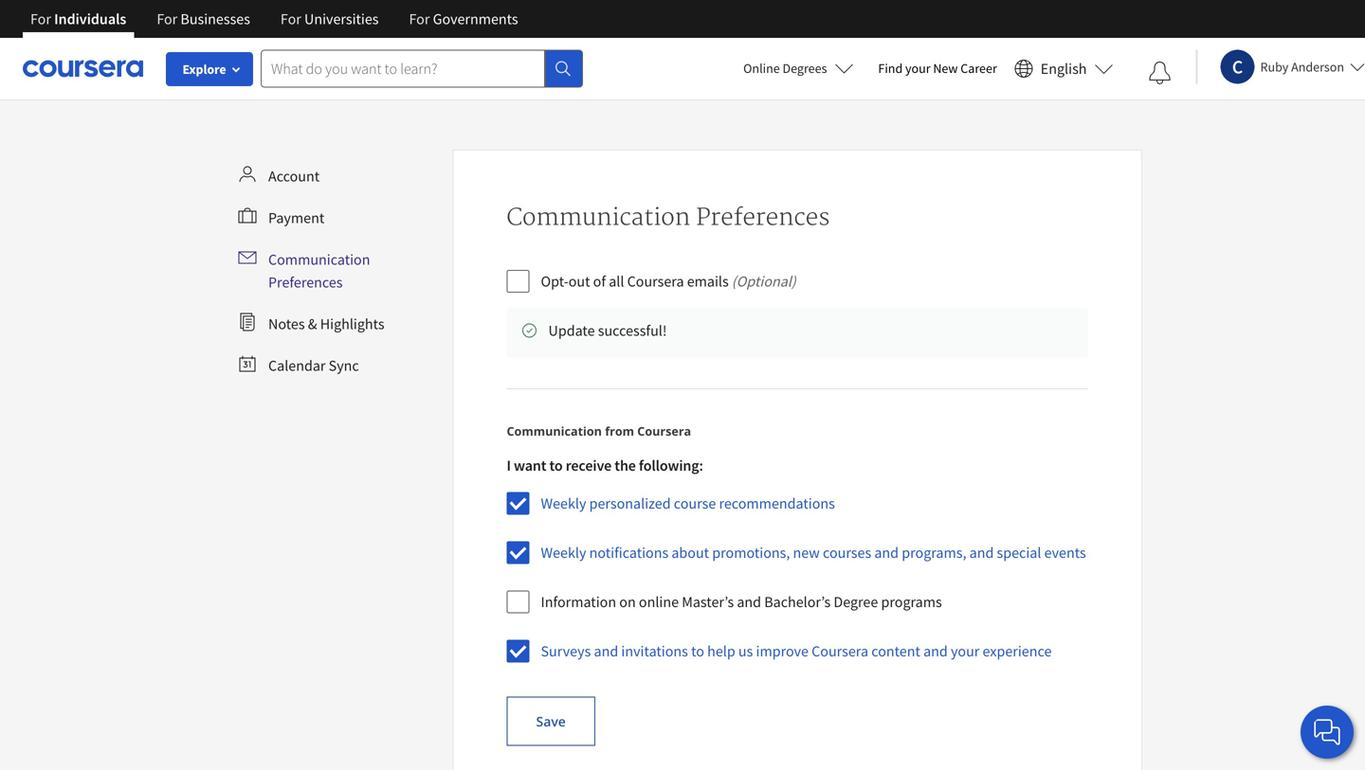 Task type: vqa. For each thing, say whether or not it's contained in the screenshot.
the Dartmouth College image
no



Task type: locate. For each thing, give the bounding box(es) containing it.
coursera down degree
[[812, 643, 869, 661]]

coursera up following:
[[637, 423, 691, 440]]

to
[[550, 457, 563, 476], [691, 643, 704, 661]]

communication
[[507, 204, 690, 232], [268, 250, 370, 269], [507, 423, 602, 440]]

i
[[507, 457, 511, 476]]

What do you want to learn? text field
[[261, 50, 545, 88]]

None search field
[[261, 50, 583, 88]]

0 horizontal spatial your
[[906, 60, 931, 77]]

bachelor's
[[765, 593, 831, 612]]

2 for from the left
[[157, 9, 178, 28]]

us
[[739, 643, 753, 661]]

your inside find your new career link
[[906, 60, 931, 77]]

for
[[30, 9, 51, 28], [157, 9, 178, 28], [281, 9, 301, 28], [409, 9, 430, 28]]

weekly
[[541, 495, 586, 514], [541, 544, 586, 563]]

2 weekly from the top
[[541, 544, 586, 563]]

c
[[1232, 55, 1243, 79]]

1 vertical spatial communication preferences
[[268, 250, 370, 292]]

anderson
[[1292, 58, 1345, 75]]

chat with us image
[[1312, 718, 1343, 748]]

information on online master's and bachelor's degree programs
[[541, 593, 942, 612]]

weekly up information
[[541, 544, 586, 563]]

online
[[744, 60, 780, 77]]

0 horizontal spatial communication preferences
[[268, 250, 370, 292]]

coursera
[[627, 272, 684, 291], [637, 423, 691, 440], [812, 643, 869, 661]]

experience
[[983, 643, 1052, 661]]

for left businesses
[[157, 9, 178, 28]]

communication down payment link
[[268, 250, 370, 269]]

personalized
[[589, 495, 671, 514]]

your
[[906, 60, 931, 77], [951, 643, 980, 661]]

0 vertical spatial communication
[[507, 204, 690, 232]]

recommendations
[[719, 495, 835, 514]]

coursera right "all"
[[627, 272, 684, 291]]

0 vertical spatial your
[[906, 60, 931, 77]]

programs,
[[902, 544, 967, 563]]

for left individuals at the left top of page
[[30, 9, 51, 28]]

online degrees
[[744, 60, 827, 77]]

show notifications image
[[1149, 62, 1172, 84]]

universities
[[304, 9, 379, 28]]

preferences up "(optional)" at the top of page
[[696, 204, 830, 232]]

sync
[[329, 357, 359, 376]]

0 vertical spatial to
[[550, 457, 563, 476]]

businesses
[[181, 9, 250, 28]]

weekly down receive
[[541, 495, 586, 514]]

explore button
[[166, 52, 253, 86]]

0 vertical spatial preferences
[[696, 204, 830, 232]]

ruby anderson
[[1261, 58, 1345, 75]]

new
[[793, 544, 820, 563]]

out
[[569, 272, 590, 291]]

and left the 'special' on the bottom of page
[[970, 544, 994, 563]]

to right want
[[550, 457, 563, 476]]

opt-out of all coursera emails (optional)
[[541, 272, 796, 291]]

preferences inside communication preferences
[[268, 273, 343, 292]]

from
[[605, 423, 634, 440]]

all
[[609, 272, 624, 291]]

0 horizontal spatial preferences
[[268, 273, 343, 292]]

i want to receive the following: group
[[507, 455, 1086, 679]]

for up what do you want to learn? text box
[[409, 9, 430, 28]]

communication preferences
[[507, 204, 830, 232], [268, 250, 370, 292]]

communication up want
[[507, 423, 602, 440]]

preferences up &
[[268, 273, 343, 292]]

for left universities
[[281, 9, 301, 28]]

1 vertical spatial weekly
[[541, 544, 586, 563]]

preferences
[[696, 204, 830, 232], [268, 273, 343, 292]]

payment
[[268, 209, 325, 228]]

1 for from the left
[[30, 9, 51, 28]]

2 vertical spatial communication
[[507, 423, 602, 440]]

(optional)
[[732, 272, 796, 291]]

of
[[593, 272, 606, 291]]

1 horizontal spatial your
[[951, 643, 980, 661]]

1 vertical spatial preferences
[[268, 273, 343, 292]]

4 for from the left
[[409, 9, 430, 28]]

for for universities
[[281, 9, 301, 28]]

1 horizontal spatial communication preferences
[[507, 204, 830, 232]]

menu containing account
[[230, 157, 445, 385]]

communication preferences up &
[[268, 250, 370, 292]]

1 vertical spatial communication
[[268, 250, 370, 269]]

payment link
[[230, 199, 445, 237]]

coursera inside i want to receive the following: group
[[812, 643, 869, 661]]

1 vertical spatial your
[[951, 643, 980, 661]]

and
[[875, 544, 899, 563], [970, 544, 994, 563], [737, 593, 761, 612], [594, 643, 618, 661], [924, 643, 948, 661]]

for universities
[[281, 9, 379, 28]]

courses
[[823, 544, 872, 563]]

1 vertical spatial to
[[691, 643, 704, 661]]

programs
[[881, 593, 942, 612]]

your left experience
[[951, 643, 980, 661]]

find your new career link
[[869, 57, 1007, 81]]

calendar sync
[[268, 357, 359, 376]]

course
[[674, 495, 716, 514]]

on
[[619, 593, 636, 612]]

improve
[[756, 643, 809, 661]]

0 vertical spatial weekly
[[541, 495, 586, 514]]

0 horizontal spatial to
[[550, 457, 563, 476]]

for businesses
[[157, 9, 250, 28]]

individuals
[[54, 9, 126, 28]]

menu
[[230, 157, 445, 385]]

your right find at the right of page
[[906, 60, 931, 77]]

1 vertical spatial coursera
[[637, 423, 691, 440]]

online
[[639, 593, 679, 612]]

3 for from the left
[[281, 9, 301, 28]]

1 horizontal spatial preferences
[[696, 204, 830, 232]]

2 vertical spatial coursera
[[812, 643, 869, 661]]

communication preferences up opt-out of all coursera emails (optional)
[[507, 204, 830, 232]]

new
[[933, 60, 958, 77]]

communication up of
[[507, 204, 690, 232]]

to left help
[[691, 643, 704, 661]]

1 weekly from the top
[[541, 495, 586, 514]]

and right master's
[[737, 593, 761, 612]]



Task type: describe. For each thing, give the bounding box(es) containing it.
find your new career
[[878, 60, 997, 77]]

governments
[[433, 9, 518, 28]]

content
[[872, 643, 921, 661]]

information
[[541, 593, 616, 612]]

update successful!
[[549, 321, 667, 340]]

explore
[[183, 61, 226, 78]]

coursera image
[[23, 53, 143, 84]]

degrees
[[783, 60, 827, 77]]

notes & highlights link
[[230, 305, 445, 343]]

update successful! element
[[507, 308, 1089, 358]]

and right courses
[[875, 544, 899, 563]]

update
[[549, 321, 595, 340]]

for individuals
[[30, 9, 126, 28]]

0 vertical spatial communication preferences
[[507, 204, 830, 232]]

surveys
[[541, 643, 591, 661]]

degree
[[834, 593, 878, 612]]

surveys and invitations to help us improve coursera content and your experience
[[541, 643, 1052, 661]]

1 horizontal spatial to
[[691, 643, 704, 661]]

weekly for weekly notifications about promotions, new courses and programs, and special events
[[541, 544, 586, 563]]

communication from coursera
[[507, 423, 691, 440]]

notifications
[[589, 544, 669, 563]]

online degrees button
[[728, 47, 869, 89]]

for governments
[[409, 9, 518, 28]]

receive
[[566, 457, 612, 476]]

about
[[672, 544, 709, 563]]

career
[[961, 60, 997, 77]]

i want to receive the following:
[[507, 457, 703, 476]]

account link
[[230, 157, 445, 195]]

ruby
[[1261, 58, 1289, 75]]

and right content
[[924, 643, 948, 661]]

want
[[514, 457, 547, 476]]

save button
[[507, 698, 595, 747]]

weekly notifications about promotions, new courses and programs, and special events
[[541, 544, 1086, 563]]

weekly for weekly personalized course recommendations
[[541, 495, 586, 514]]

0 vertical spatial coursera
[[627, 272, 684, 291]]

weekly personalized course recommendations
[[541, 495, 835, 514]]

successful!
[[598, 321, 667, 340]]

master's
[[682, 593, 734, 612]]

and right surveys at the bottom of the page
[[594, 643, 618, 661]]

save
[[536, 713, 566, 731]]

account
[[268, 167, 320, 186]]

the
[[615, 457, 636, 476]]

emails
[[687, 272, 729, 291]]

banner navigation
[[15, 0, 534, 38]]

calendar sync link
[[230, 347, 445, 385]]

opt-
[[541, 272, 569, 291]]

english button
[[1007, 38, 1121, 100]]

communication preferences link
[[230, 241, 445, 302]]

promotions,
[[712, 544, 790, 563]]

english
[[1041, 59, 1087, 78]]

find
[[878, 60, 903, 77]]

for for individuals
[[30, 9, 51, 28]]

events
[[1045, 544, 1086, 563]]

&
[[308, 315, 317, 334]]

following:
[[639, 457, 703, 476]]

notes
[[268, 315, 305, 334]]

notes & highlights
[[268, 315, 385, 334]]

help
[[708, 643, 736, 661]]

for for businesses
[[157, 9, 178, 28]]

highlights
[[320, 315, 385, 334]]

for for governments
[[409, 9, 430, 28]]

special
[[997, 544, 1042, 563]]

invitations
[[621, 643, 688, 661]]

your inside i want to receive the following: group
[[951, 643, 980, 661]]

calendar
[[268, 357, 326, 376]]



